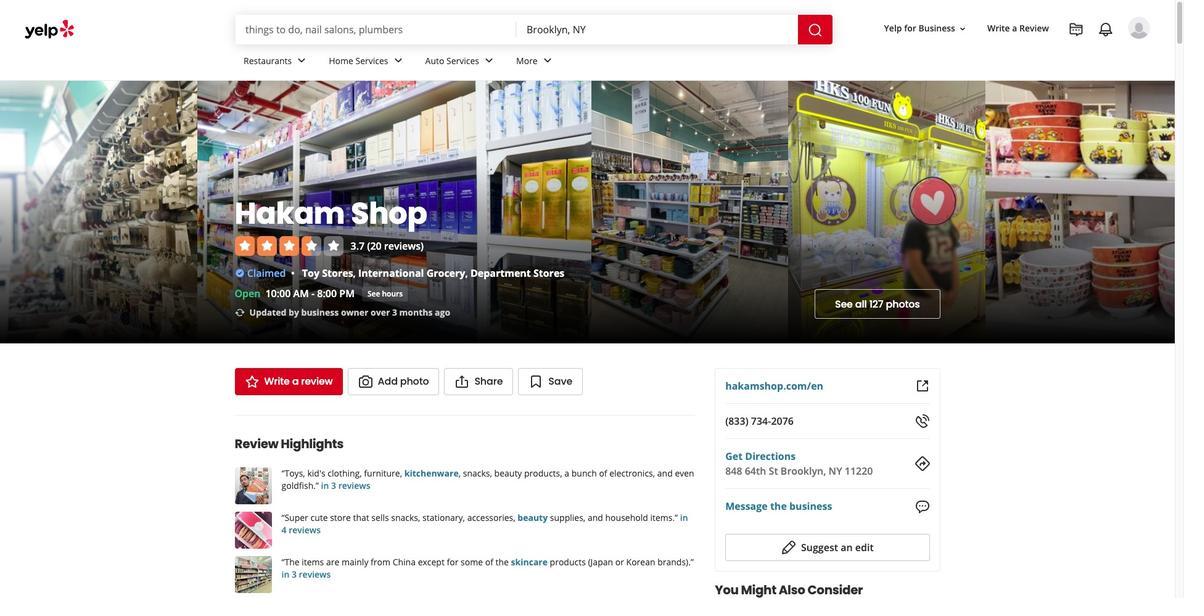 Task type: vqa. For each thing, say whether or not it's contained in the screenshot.
4.4 Star Rating IMAGE
no



Task type: locate. For each thing, give the bounding box(es) containing it.
16 claim filled v2 image
[[235, 268, 245, 278]]

beauty left products,
[[495, 468, 522, 479]]

, left department
[[465, 267, 468, 280]]

0 horizontal spatial 24 chevron down v2 image
[[294, 53, 309, 68]]

2 vertical spatial in
[[282, 569, 290, 581]]

more
[[516, 55, 538, 66]]

super
[[285, 512, 308, 524]]

stores right department
[[534, 267, 565, 280]]

photo of hakam shop - brooklyn, ny, us. earrings and accessories image
[[0, 81, 197, 344]]

1 horizontal spatial a
[[565, 468, 570, 479]]

" down kid's
[[316, 480, 319, 492]]

suggest
[[801, 541, 838, 554]]

2 vertical spatial a
[[565, 468, 570, 479]]

the right message
[[771, 500, 787, 514]]

0 vertical spatial "
[[316, 480, 319, 492]]

business down brooklyn,
[[790, 500, 833, 514]]

1 horizontal spatial stores
[[534, 267, 565, 280]]

get directions link
[[726, 450, 796, 463]]

1 horizontal spatial 24 chevron down v2 image
[[391, 53, 406, 68]]

24 chevron down v2 image
[[540, 53, 555, 68]]

1 horizontal spatial see
[[835, 297, 853, 311]]

furniture,
[[364, 468, 402, 479]]

and
[[658, 468, 673, 479], [588, 512, 603, 524]]

1 vertical spatial the
[[496, 557, 509, 568]]

reviews inside " the items are mainly from china except for some of the skincare products (japan or korean brands). " in 3 reviews
[[299, 569, 331, 581]]

0 vertical spatial 3
[[392, 307, 397, 318]]

services
[[356, 55, 388, 66], [447, 55, 479, 66]]

reviews down clothing,
[[338, 480, 370, 492]]

1 24 chevron down v2 image from the left
[[294, 53, 309, 68]]

region
[[225, 468, 705, 594]]

toys,
[[285, 468, 305, 479]]

1 vertical spatial 3
[[331, 480, 336, 492]]

toy stores link
[[302, 267, 353, 280]]

" the items are mainly from china except for some of the skincare products (japan or korean brands). " in 3 reviews
[[282, 557, 694, 581]]

the
[[285, 557, 300, 568]]

, up pm
[[353, 267, 356, 280]]

, inside ", snacks, beauty products, a bunch of electronics, and even goldfish."
[[459, 468, 461, 479]]

2 none field from the left
[[517, 15, 798, 44]]

1 horizontal spatial of
[[599, 468, 607, 479]]

a right 16 chevron down v2 icon at the right
[[1013, 22, 1018, 34]]

" up the brands).
[[675, 512, 678, 524]]

" inside " the items are mainly from china except for some of the skincare products (japan or korean brands). " in 3 reviews
[[282, 557, 285, 568]]

3 down clothing,
[[331, 480, 336, 492]]

a inside write a review link
[[1013, 22, 1018, 34]]

1 horizontal spatial "
[[675, 512, 678, 524]]

some
[[461, 557, 483, 568]]

24 chevron down v2 image inside auto services link
[[482, 53, 497, 68]]

0 horizontal spatial snacks,
[[391, 512, 420, 524]]

24 share v2 image
[[455, 374, 470, 389]]

in 3 reviews button down 'items'
[[282, 569, 331, 581]]

in 3 reviews button down clothing,
[[319, 480, 370, 492]]

24 chevron down v2 image
[[294, 53, 309, 68], [391, 53, 406, 68], [482, 53, 497, 68]]

1 horizontal spatial 3
[[331, 480, 336, 492]]

3 right over
[[392, 307, 397, 318]]

in inside " the items are mainly from china except for some of the skincare products (japan or korean brands). " in 3 reviews
[[282, 569, 290, 581]]

0 vertical spatial snacks,
[[463, 468, 492, 479]]

24 pencil v2 image
[[782, 540, 796, 555]]

snacks, up " super cute store that sells snacks, stationary, accessories, beauty supplies, and household items. "
[[463, 468, 492, 479]]

st
[[769, 465, 778, 478]]

write right 16 chevron down v2 icon at the right
[[988, 22, 1010, 34]]

for
[[905, 22, 917, 34], [447, 557, 459, 568]]

8:00
[[317, 287, 337, 300]]

a for review
[[292, 374, 299, 389]]

reviews
[[338, 480, 370, 492], [289, 524, 321, 536], [299, 569, 331, 581]]

projects image
[[1069, 22, 1084, 37]]

beauty left supplies, at the bottom left of page
[[518, 512, 548, 524]]

1 horizontal spatial business
[[790, 500, 833, 514]]

write a review link
[[235, 368, 343, 395]]

see left hours
[[368, 288, 380, 299]]

3.7 (20 reviews)
[[351, 239, 424, 253]]

for right yelp
[[905, 22, 917, 34]]

and inside ", snacks, beauty products, a bunch of electronics, and even goldfish."
[[658, 468, 673, 479]]

0 horizontal spatial stores
[[322, 267, 353, 280]]

updated by business owner over 3 months ago
[[250, 307, 450, 318]]

0 horizontal spatial the
[[496, 557, 509, 568]]

1 vertical spatial "
[[675, 512, 678, 524]]

in down kid's
[[321, 480, 329, 492]]

0 vertical spatial write
[[988, 22, 1010, 34]]

None field
[[236, 15, 517, 44], [517, 15, 798, 44]]

clothing,
[[328, 468, 362, 479]]

2 horizontal spatial 3
[[392, 307, 397, 318]]

1 horizontal spatial review
[[1020, 22, 1049, 34]]

write a review
[[988, 22, 1049, 34]]

in 3 reviews button
[[319, 480, 370, 492], [282, 569, 331, 581]]

(japan
[[588, 557, 613, 568]]

and left even on the right bottom of page
[[658, 468, 673, 479]]

region containing "
[[225, 468, 705, 594]]

2 vertical spatial reviews
[[299, 569, 331, 581]]

1 vertical spatial for
[[447, 557, 459, 568]]

1 horizontal spatial the
[[771, 500, 787, 514]]

" right korean
[[691, 557, 694, 568]]

" up 4
[[282, 512, 285, 524]]

1 vertical spatial in
[[680, 512, 688, 524]]

3 down the at left
[[292, 569, 297, 581]]

edit
[[856, 541, 874, 554]]

1 vertical spatial a
[[292, 374, 299, 389]]

1 vertical spatial snacks,
[[391, 512, 420, 524]]

0 horizontal spatial and
[[588, 512, 603, 524]]

" left 'items'
[[282, 557, 285, 568]]

see left all
[[835, 297, 853, 311]]

cindy y. image
[[235, 512, 272, 549]]

in down the at left
[[282, 569, 290, 581]]

0 horizontal spatial of
[[485, 557, 494, 568]]

business inside button
[[790, 500, 833, 514]]

4
[[282, 524, 287, 536]]

0 horizontal spatial a
[[292, 374, 299, 389]]

get directions 848 64th st brooklyn, ny 11220
[[726, 450, 873, 478]]

business categories element
[[234, 44, 1151, 80]]

24 phone v2 image
[[915, 414, 930, 429]]

a left bunch
[[565, 468, 570, 479]]

24 chevron down v2 image inside restaurants link
[[294, 53, 309, 68]]

2 services from the left
[[447, 55, 479, 66]]

(833) 734-2076
[[726, 415, 794, 428]]

1 none field from the left
[[236, 15, 517, 44]]

1 vertical spatial "
[[282, 512, 285, 524]]

1 vertical spatial write
[[264, 374, 290, 389]]

even
[[675, 468, 695, 479]]

1 horizontal spatial snacks,
[[463, 468, 492, 479]]

0 vertical spatial the
[[771, 500, 787, 514]]

,
[[353, 267, 356, 280], [465, 267, 468, 280], [459, 468, 461, 479]]

write inside user actions element
[[988, 22, 1010, 34]]

0 horizontal spatial in
[[282, 569, 290, 581]]

0 vertical spatial and
[[658, 468, 673, 479]]

highlights
[[281, 436, 344, 453]]

0 vertical spatial "
[[282, 468, 285, 479]]

1 " from the top
[[282, 468, 285, 479]]

1 vertical spatial business
[[790, 500, 833, 514]]

2 horizontal spatial a
[[1013, 22, 1018, 34]]

of right bunch
[[599, 468, 607, 479]]

"
[[282, 468, 285, 479], [282, 512, 285, 524], [282, 557, 285, 568]]

0 vertical spatial in 3 reviews button
[[319, 480, 370, 492]]

a inside write a review link
[[292, 374, 299, 389]]

korean
[[627, 557, 656, 568]]

0 vertical spatial for
[[905, 22, 917, 34]]

message
[[726, 500, 768, 514]]

" up goldfish.
[[282, 468, 285, 479]]

kid's
[[308, 468, 326, 479]]

1 vertical spatial review
[[235, 436, 279, 453]]

review left the projects icon
[[1020, 22, 1049, 34]]

review up kenny c. image at left
[[235, 436, 279, 453]]

business down -
[[301, 307, 339, 318]]

accessories,
[[467, 512, 516, 524]]

auto services link
[[416, 44, 507, 80]]

3 24 chevron down v2 image from the left
[[482, 53, 497, 68]]

1 horizontal spatial services
[[447, 55, 479, 66]]

open 10:00 am - 8:00 pm
[[235, 287, 355, 300]]

snacks, right 'sells'
[[391, 512, 420, 524]]

None search field
[[236, 15, 833, 44]]

stores
[[322, 267, 353, 280], [534, 267, 565, 280]]

snacks, inside ", snacks, beauty products, a bunch of electronics, and even goldfish."
[[463, 468, 492, 479]]

64th
[[745, 465, 767, 478]]

of right some
[[485, 557, 494, 568]]

2 " from the top
[[282, 512, 285, 524]]

department stores link
[[471, 267, 565, 280]]

0 horizontal spatial services
[[356, 55, 388, 66]]

stationary,
[[423, 512, 465, 524]]

24 message v2 image
[[915, 500, 930, 514]]

home
[[329, 55, 353, 66]]

, up stationary,
[[459, 468, 461, 479]]

1 horizontal spatial write
[[988, 22, 1010, 34]]

11220
[[845, 465, 873, 478]]

address, neighborhood, city, state or zip text field
[[517, 15, 798, 44]]

24 chevron down v2 image inside home services link
[[391, 53, 406, 68]]

a
[[1013, 22, 1018, 34], [292, 374, 299, 389], [565, 468, 570, 479]]

24 star v2 image
[[245, 374, 259, 389]]

1 vertical spatial of
[[485, 557, 494, 568]]

ny
[[829, 465, 843, 478]]

3
[[392, 307, 397, 318], [331, 480, 336, 492], [292, 569, 297, 581]]

reviews down super
[[289, 524, 321, 536]]

for left some
[[447, 557, 459, 568]]

business for the
[[790, 500, 833, 514]]

1 horizontal spatial and
[[658, 468, 673, 479]]

2 24 chevron down v2 image from the left
[[391, 53, 406, 68]]

review
[[301, 374, 333, 389]]

24 chevron down v2 image left auto
[[391, 53, 406, 68]]

ago
[[435, 307, 450, 318]]

0 vertical spatial a
[[1013, 22, 1018, 34]]

stores up pm
[[322, 267, 353, 280]]

services right auto
[[447, 55, 479, 66]]

of inside " the items are mainly from china except for some of the skincare products (japan or korean brands). " in 3 reviews
[[485, 557, 494, 568]]

0 vertical spatial beauty
[[495, 468, 522, 479]]

sells
[[372, 512, 389, 524]]

1 services from the left
[[356, 55, 388, 66]]

review inside review highlights element
[[235, 436, 279, 453]]

in inside in 4 reviews
[[680, 512, 688, 524]]

0 horizontal spatial 3
[[292, 569, 297, 581]]

2 horizontal spatial 24 chevron down v2 image
[[482, 53, 497, 68]]

1 vertical spatial in 3 reviews button
[[282, 569, 331, 581]]

review highlights
[[235, 436, 344, 453]]

0 horizontal spatial see
[[368, 288, 380, 299]]

1 vertical spatial reviews
[[289, 524, 321, 536]]

24 chevron down v2 image right auto services
[[482, 53, 497, 68]]

24 directions v2 image
[[915, 457, 930, 471]]

photo of hakam shop - brooklyn, ny, us. claw machine image
[[789, 81, 986, 344]]

photos
[[886, 297, 920, 311]]

0 horizontal spatial business
[[301, 307, 339, 318]]

0 horizontal spatial for
[[447, 557, 459, 568]]

and right supplies, at the bottom left of page
[[588, 512, 603, 524]]

the left skincare
[[496, 557, 509, 568]]

1 horizontal spatial ,
[[459, 468, 461, 479]]

notifications image
[[1099, 22, 1114, 37]]

1 horizontal spatial for
[[905, 22, 917, 34]]

write right 24 star v2 image
[[264, 374, 290, 389]]

"
[[316, 480, 319, 492], [675, 512, 678, 524], [691, 557, 694, 568]]

see for see hours
[[368, 288, 380, 299]]

0 vertical spatial of
[[599, 468, 607, 479]]

services right home
[[356, 55, 388, 66]]

things to do, nail salons, plumbers text field
[[236, 15, 517, 44]]

skincare button
[[511, 557, 548, 568]]

2 vertical spatial "
[[282, 557, 285, 568]]

3 " from the top
[[282, 557, 285, 568]]

0 horizontal spatial review
[[235, 436, 279, 453]]

0 vertical spatial review
[[1020, 22, 1049, 34]]

0 horizontal spatial write
[[264, 374, 290, 389]]

1 horizontal spatial in
[[321, 480, 329, 492]]

except
[[418, 557, 445, 568]]

see all 127 photos
[[835, 297, 920, 311]]

a for review
[[1013, 22, 1018, 34]]

24 chevron down v2 image right restaurants
[[294, 53, 309, 68]]

none field "address, neighborhood, city, state or zip"
[[517, 15, 798, 44]]

items
[[302, 557, 324, 568]]

restaurants
[[244, 55, 292, 66]]

0 vertical spatial business
[[301, 307, 339, 318]]

auto services
[[425, 55, 479, 66]]

message the business button
[[726, 499, 833, 514]]

2 vertical spatial 3
[[292, 569, 297, 581]]

in right items.
[[680, 512, 688, 524]]

a left review
[[292, 374, 299, 389]]

2 horizontal spatial ,
[[465, 267, 468, 280]]

kenny c. image
[[235, 468, 272, 505]]

24 chevron down v2 image for restaurants
[[294, 53, 309, 68]]

beauty inside ", snacks, beauty products, a bunch of electronics, and even goldfish."
[[495, 468, 522, 479]]

1 vertical spatial and
[[588, 512, 603, 524]]

2 horizontal spatial "
[[691, 557, 694, 568]]

kitchenware
[[405, 468, 459, 479]]

add photo link
[[348, 368, 440, 395]]

reviews down 'items'
[[299, 569, 331, 581]]

0 horizontal spatial "
[[316, 480, 319, 492]]

open
[[235, 287, 261, 300]]

2 stores from the left
[[534, 267, 565, 280]]

0 vertical spatial reviews
[[338, 480, 370, 492]]

more link
[[507, 44, 565, 80]]

2 horizontal spatial in
[[680, 512, 688, 524]]

write a review link
[[983, 18, 1054, 40]]

10:00
[[266, 287, 291, 300]]

updated
[[250, 307, 287, 318]]

cute
[[311, 512, 328, 524]]

2 vertical spatial "
[[691, 557, 694, 568]]

review inside write a review link
[[1020, 22, 1049, 34]]



Task type: describe. For each thing, give the bounding box(es) containing it.
toy
[[302, 267, 320, 280]]

see for see all 127 photos
[[835, 297, 853, 311]]

see hours
[[368, 288, 403, 299]]

supplies,
[[550, 512, 586, 524]]

24 save outline v2 image
[[529, 374, 544, 389]]

hakam
[[235, 193, 345, 234]]

goldfish.
[[282, 480, 316, 492]]

write for write a review
[[264, 374, 290, 389]]

bunch
[[572, 468, 597, 479]]

for inside button
[[905, 22, 917, 34]]

suggest an edit
[[801, 541, 874, 554]]

for inside " the items are mainly from china except for some of the skincare products (japan or korean brands). " in 3 reviews
[[447, 557, 459, 568]]

directions
[[745, 450, 796, 463]]

see all 127 photos link
[[815, 289, 941, 319]]

24 chevron down v2 image for auto services
[[482, 53, 497, 68]]

business
[[919, 22, 956, 34]]

3.7
[[351, 239, 365, 253]]

get
[[726, 450, 743, 463]]

1 stores from the left
[[322, 267, 353, 280]]

3 inside " the items are mainly from china except for some of the skincare products (japan or korean brands). " in 3 reviews
[[292, 569, 297, 581]]

shop
[[351, 193, 427, 234]]

(20
[[367, 239, 382, 253]]

grocery
[[427, 267, 465, 280]]

kitchenware button
[[405, 468, 459, 479]]

1 vertical spatial beauty
[[518, 512, 548, 524]]

am
[[293, 287, 309, 300]]

review highlights element
[[215, 415, 705, 598]]

department
[[471, 267, 531, 280]]

restaurants link
[[234, 44, 319, 80]]

hakam-shop-brooklyn photo sauuhqkj8yhyku7p8jnv2q image
[[235, 557, 272, 594]]

region inside review highlights element
[[225, 468, 705, 594]]

photo of hakam shop - brooklyn, ny, us. more cute bowls sets image
[[591, 81, 789, 344]]

" for " the items are mainly from china except for some of the skincare products (japan or korean brands). " in 3 reviews
[[282, 557, 285, 568]]

photo of hakam shop - brooklyn, ny, us. image
[[197, 81, 591, 344]]

user actions element
[[875, 15, 1168, 91]]

" for " toys, kid's clothing, furniture, kitchenware
[[282, 468, 285, 479]]

0 horizontal spatial ,
[[353, 267, 356, 280]]

add photo
[[378, 374, 429, 389]]

by
[[289, 307, 299, 318]]

claimed
[[247, 267, 286, 280]]

share button
[[444, 368, 514, 395]]

jeremy m. image
[[1128, 17, 1151, 39]]

0 vertical spatial in
[[321, 480, 329, 492]]

of inside ", snacks, beauty products, a bunch of electronics, and even goldfish."
[[599, 468, 607, 479]]

services for auto services
[[447, 55, 479, 66]]

(833)
[[726, 415, 749, 428]]

are
[[326, 557, 340, 568]]

pm
[[340, 287, 355, 300]]

24 chevron down v2 image for home services
[[391, 53, 406, 68]]

products
[[550, 557, 586, 568]]

24 external link v2 image
[[915, 379, 930, 394]]

" super cute store that sells snacks, stationary, accessories, beauty supplies, and household items. "
[[282, 512, 678, 524]]

" inside " the items are mainly from china except for some of the skincare products (japan or korean brands). " in 3 reviews
[[691, 557, 694, 568]]

reviews)
[[384, 239, 424, 253]]

beauty button
[[518, 512, 548, 524]]

reviews inside in 4 reviews
[[289, 524, 321, 536]]

write a review
[[264, 374, 333, 389]]

yelp for business
[[884, 22, 956, 34]]

in 3 reviews button for items
[[282, 569, 331, 581]]

a inside ", snacks, beauty products, a bunch of electronics, and even goldfish."
[[565, 468, 570, 479]]

add
[[378, 374, 398, 389]]

that
[[353, 512, 369, 524]]

734-
[[751, 415, 771, 428]]

toy stores , international grocery , department stores
[[302, 267, 565, 280]]

share
[[475, 374, 503, 389]]

2076
[[771, 415, 794, 428]]

brands).
[[658, 557, 691, 568]]

write for write a review
[[988, 22, 1010, 34]]

see hours link
[[362, 287, 408, 302]]

hours
[[382, 288, 403, 299]]

international
[[358, 267, 424, 280]]

save
[[549, 374, 573, 389]]

photo
[[400, 374, 429, 389]]

search image
[[808, 23, 823, 38]]

services for home services
[[356, 55, 388, 66]]

24 camera v2 image
[[358, 374, 373, 389]]

message the business
[[726, 500, 833, 514]]

store
[[330, 512, 351, 524]]

owner
[[341, 307, 369, 318]]

all
[[856, 297, 867, 311]]

16 refresh v2 image
[[235, 308, 245, 318]]

3.7 star rating image
[[235, 236, 343, 256]]

(20 reviews) link
[[367, 239, 424, 253]]

yelp
[[884, 22, 902, 34]]

127
[[870, 297, 884, 311]]

photo of hakam shop - brooklyn, ny, us. bowls image
[[986, 81, 1185, 344]]

months
[[399, 307, 433, 318]]

" for " super cute store that sells snacks, stationary, accessories, beauty supplies, and household items. "
[[282, 512, 285, 524]]

in 4 reviews button
[[282, 512, 688, 536]]

" toys, kid's clothing, furniture, kitchenware
[[282, 468, 459, 479]]

or
[[616, 557, 624, 568]]

, snacks, beauty products, a bunch of electronics, and even goldfish.
[[282, 468, 695, 492]]

suggest an edit button
[[726, 534, 930, 561]]

in 4 reviews
[[282, 512, 688, 536]]

none field the things to do, nail salons, plumbers
[[236, 15, 517, 44]]

from
[[371, 557, 391, 568]]

16 chevron down v2 image
[[958, 24, 968, 34]]

business for by
[[301, 307, 339, 318]]

brooklyn,
[[781, 465, 826, 478]]

hakamshop.com/en link
[[726, 379, 824, 393]]

international grocery link
[[358, 267, 465, 280]]

-
[[312, 287, 315, 300]]

the inside " the items are mainly from china except for some of the skincare products (japan or korean brands). " in 3 reviews
[[496, 557, 509, 568]]

in 3 reviews button for kid's
[[319, 480, 370, 492]]

hakamshop.com/en
[[726, 379, 824, 393]]

products,
[[524, 468, 562, 479]]

the inside button
[[771, 500, 787, 514]]



